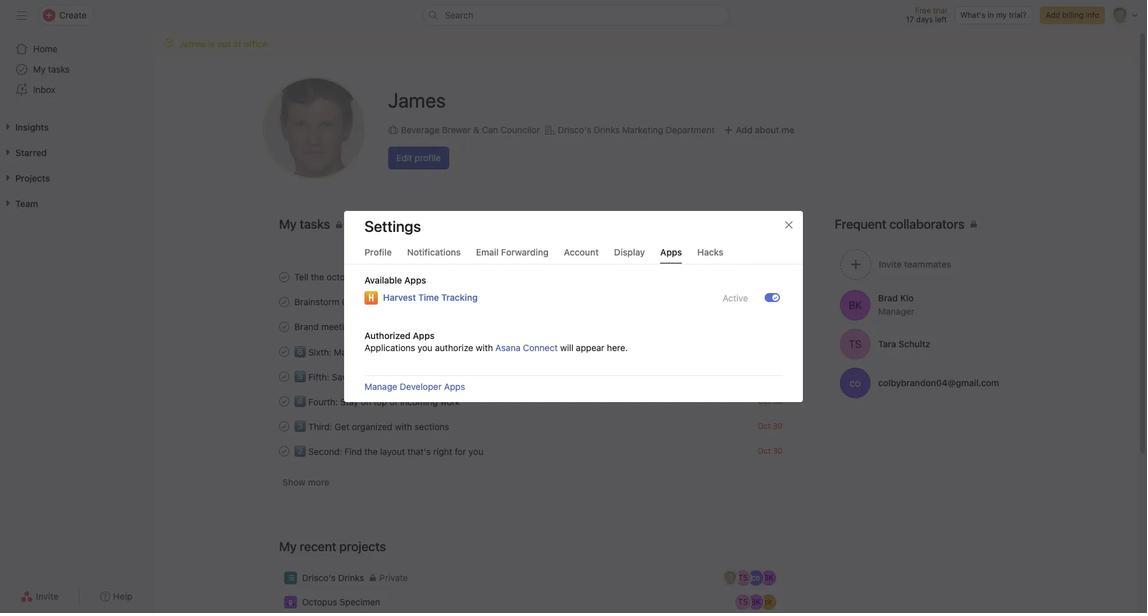 Task type: describe. For each thing, give the bounding box(es) containing it.
brainstorm california cola flavors
[[295, 296, 432, 307]]

0 horizontal spatial drinks
[[338, 573, 364, 583]]

authorize
[[435, 342, 474, 353]]

frequent collaborators
[[835, 217, 965, 231]]

edit
[[397, 152, 412, 163]]

manage developer apps
[[365, 381, 465, 392]]

with inside authorized apps applications you authorize with asana connect will appear here.
[[476, 342, 493, 353]]

5️⃣ fifth: save time by collaborating in asana
[[295, 372, 478, 383]]

2 vertical spatial with
[[395, 421, 412, 432]]

0 horizontal spatial drisco's
[[302, 573, 336, 583]]

by
[[375, 372, 385, 383]]

make
[[334, 347, 356, 358]]

settings
[[365, 217, 421, 235]]

tasks
[[48, 64, 70, 75]]

edit profile button
[[388, 146, 449, 169]]

trial?
[[1009, 10, 1027, 20]]

completed checkbox for 2️⃣
[[277, 443, 292, 459]]

0 horizontal spatial in
[[443, 372, 450, 383]]

&
[[473, 124, 480, 135]]

that's
[[408, 446, 431, 457]]

pr
[[765, 597, 773, 607]]

connect
[[523, 342, 558, 353]]

show more button
[[279, 471, 333, 494]]

about
[[755, 124, 780, 135]]

you for authorize
[[418, 342, 433, 353]]

add billing info button
[[1040, 6, 1106, 24]]

free
[[916, 6, 932, 15]]

layout
[[380, 446, 405, 457]]

oct 30 button for for
[[758, 446, 783, 456]]

2 vertical spatial you
[[469, 446, 484, 457]]

will
[[560, 342, 574, 353]]

in inside button
[[988, 10, 994, 20]]

oct 30 for work
[[758, 397, 783, 406]]

right
[[433, 446, 452, 457]]

oct for for
[[758, 446, 771, 456]]

4️⃣
[[295, 397, 306, 407]]

tracking
[[442, 292, 478, 303]]

active
[[723, 292, 748, 303]]

1 vertical spatial bk
[[764, 573, 774, 583]]

1 horizontal spatial work
[[440, 397, 460, 407]]

my tasks link
[[8, 59, 145, 80]]

time
[[354, 372, 372, 383]]

26
[[773, 297, 783, 307]]

home link
[[8, 39, 145, 59]]

cola
[[383, 296, 402, 307]]

completed checkbox for tell
[[277, 269, 292, 285]]

second:
[[308, 446, 342, 457]]

add about me button
[[720, 118, 798, 141]]

flavors
[[404, 296, 432, 307]]

30 for asana
[[773, 372, 783, 381]]

1 vertical spatial asana
[[453, 372, 478, 383]]

office.
[[244, 38, 270, 49]]

profile button
[[365, 247, 392, 264]]

department
[[666, 124, 715, 135]]

display button
[[614, 247, 645, 264]]

you for love
[[363, 272, 377, 282]]

for
[[455, 446, 466, 457]]

info
[[1086, 10, 1100, 20]]

can
[[482, 124, 498, 135]]

hide sidebar image
[[17, 10, 27, 20]]

on
[[361, 397, 371, 407]]

30 for work
[[773, 397, 783, 406]]

beverage
[[401, 124, 440, 135]]

manage developer apps link
[[365, 381, 465, 392]]

octopus
[[327, 272, 360, 282]]

search button
[[423, 5, 729, 26]]

5️⃣
[[295, 372, 306, 383]]

–
[[767, 297, 771, 307]]

1 horizontal spatial co
[[850, 377, 861, 389]]

my recent projects
[[279, 539, 386, 554]]

apps left hacks
[[661, 247, 682, 258]]

fifth:
[[308, 372, 330, 383]]

display
[[614, 247, 645, 258]]

tell the octopus you love them
[[295, 272, 420, 282]]

oct 30 button for asana
[[758, 372, 783, 381]]

what's in my trial?
[[961, 10, 1027, 20]]

17
[[907, 15, 914, 24]]

1 vertical spatial drisco's drinks
[[302, 573, 364, 583]]

out
[[217, 38, 231, 49]]

my for my tasks
[[33, 64, 46, 75]]

incoming
[[400, 397, 438, 407]]

account
[[564, 247, 599, 258]]

harvest time tracking link
[[383, 291, 478, 305]]

time
[[418, 292, 439, 303]]

james for james is out of office.
[[179, 38, 206, 49]]

global element
[[0, 31, 153, 108]]

apps up time
[[405, 275, 426, 286]]

private
[[380, 573, 408, 583]]

james is out of office.
[[179, 38, 270, 49]]

tell
[[295, 272, 309, 282]]

stay
[[340, 397, 359, 407]]

brad klo
[[879, 292, 914, 303]]

specimen
[[340, 597, 380, 608]]

meeting
[[321, 321, 355, 332]]

completed checkbox for brand
[[277, 319, 292, 334]]

3 30 from the top
[[773, 421, 783, 431]]

1 vertical spatial drisco's
[[695, 297, 724, 306]]

manager
[[879, 306, 915, 317]]

inbox link
[[8, 80, 145, 100]]

completed checkbox for 3️⃣
[[277, 419, 292, 434]]

1 horizontal spatial ja
[[726, 573, 735, 583]]

profile
[[365, 247, 392, 258]]

2️⃣ second: find the layout that's right for you
[[295, 446, 484, 457]]

profile
[[415, 152, 441, 163]]

oct for work
[[758, 397, 771, 406]]

home
[[33, 43, 58, 54]]

organized
[[352, 421, 393, 432]]



Task type: locate. For each thing, give the bounding box(es) containing it.
asana left connect
[[496, 342, 521, 353]]

Completed checkbox
[[277, 294, 292, 310], [277, 344, 292, 359], [277, 394, 292, 409], [277, 443, 292, 459]]

search
[[445, 10, 474, 20]]

1 vertical spatial ja
[[726, 573, 735, 583]]

0 horizontal spatial james
[[179, 38, 206, 49]]

1 completed image from the top
[[277, 269, 292, 285]]

switch
[[765, 293, 780, 302]]

councilor
[[501, 124, 540, 135]]

completed checkbox left 6️⃣ at the bottom
[[277, 344, 292, 359]]

0 vertical spatial work
[[358, 347, 378, 358]]

email
[[476, 247, 499, 258]]

drisco's drinks inside drisco's drinks link
[[695, 297, 749, 306]]

drinks inside drisco's drinks link
[[726, 297, 749, 306]]

drisco's up octopus on the bottom of the page
[[302, 573, 336, 583]]

work right make
[[358, 347, 378, 358]]

my inside 'link'
[[33, 64, 46, 75]]

edit profile
[[397, 152, 441, 163]]

oct 30 for asana
[[758, 372, 783, 381]]

2 30 from the top
[[773, 397, 783, 406]]

3 oct 30 button from the top
[[758, 421, 783, 431]]

in right "developer"
[[443, 372, 450, 383]]

completed image left 3️⃣
[[277, 419, 292, 434]]

bk
[[849, 299, 862, 311], [764, 573, 774, 583], [751, 597, 761, 607]]

1 vertical spatial you
[[418, 342, 433, 353]]

with down brainstorm california cola flavors
[[357, 321, 374, 332]]

completed image for 6️⃣
[[277, 344, 292, 359]]

drisco's drinks
[[695, 297, 749, 306], [302, 573, 364, 583]]

ja inside button
[[297, 107, 332, 149]]

sections
[[415, 421, 449, 432]]

0 vertical spatial the
[[311, 272, 324, 282]]

1 completed image from the top
[[277, 369, 292, 384]]

completed checkbox left brand
[[277, 319, 292, 334]]

1 vertical spatial my
[[279, 539, 297, 554]]

1 30 from the top
[[773, 372, 783, 381]]

apps
[[661, 247, 682, 258], [405, 275, 426, 286], [413, 330, 435, 341], [444, 381, 465, 392]]

of right out
[[233, 38, 242, 49]]

6️⃣
[[295, 347, 306, 358]]

my tasks
[[33, 64, 70, 75]]

1 horizontal spatial drisco's
[[558, 124, 592, 135]]

4 oct 30 from the top
[[758, 446, 783, 456]]

3 completed checkbox from the top
[[277, 369, 292, 384]]

0 horizontal spatial ja
[[297, 107, 332, 149]]

asana inside authorized apps applications you authorize with asana connect will appear here.
[[496, 342, 521, 353]]

brewer
[[442, 124, 471, 135]]

0 horizontal spatial add
[[736, 124, 753, 135]]

completed image left 6️⃣ at the bottom
[[277, 344, 292, 359]]

4️⃣ fourth: stay on top of incoming work
[[295, 397, 460, 407]]

authorized apps applications you authorize with asana connect will appear here.
[[365, 330, 628, 353]]

authorized
[[365, 330, 411, 341]]

oct for asana
[[758, 372, 771, 381]]

0 vertical spatial with
[[357, 321, 374, 332]]

4 30 from the top
[[773, 446, 783, 456]]

0 horizontal spatial of
[[233, 38, 242, 49]]

bk up pr
[[764, 573, 774, 583]]

my
[[33, 64, 46, 75], [279, 539, 297, 554]]

0 vertical spatial marketing
[[622, 124, 664, 135]]

0 vertical spatial co
[[850, 377, 861, 389]]

ja
[[297, 107, 332, 149], [726, 573, 735, 583]]

me
[[782, 124, 795, 135]]

0 vertical spatial drisco's drinks
[[695, 297, 749, 306]]

completed image for brand
[[277, 319, 292, 334]]

apps right "developer"
[[444, 381, 465, 392]]

2 vertical spatial completed image
[[277, 443, 292, 459]]

1 vertical spatial drinks
[[726, 297, 749, 306]]

1 vertical spatial marketing
[[393, 321, 434, 332]]

1 vertical spatial in
[[443, 372, 450, 383]]

0 horizontal spatial you
[[363, 272, 377, 282]]

marketing left department
[[622, 124, 664, 135]]

1 vertical spatial add
[[736, 124, 753, 135]]

completed image for 2️⃣
[[277, 443, 292, 459]]

my up the list image
[[279, 539, 297, 554]]

4 completed checkbox from the top
[[277, 443, 292, 459]]

you left love
[[363, 272, 377, 282]]

marketing
[[622, 124, 664, 135], [393, 321, 434, 332]]

0 horizontal spatial my
[[33, 64, 46, 75]]

0 horizontal spatial bk
[[751, 597, 761, 607]]

add left billing
[[1046, 10, 1061, 20]]

left
[[936, 15, 947, 24]]

the for second:
[[365, 446, 378, 457]]

1 vertical spatial completed image
[[277, 394, 292, 409]]

2 horizontal spatial bk
[[849, 299, 862, 311]]

completed image left 5️⃣
[[277, 369, 292, 384]]

4 completed checkbox from the top
[[277, 419, 292, 434]]

colbybrandon04@gmail.com
[[879, 377, 1000, 388]]

completed checkbox for 4️⃣
[[277, 394, 292, 409]]

1 vertical spatial of
[[390, 397, 398, 407]]

manageable
[[381, 347, 431, 358]]

drisco's drinks left 24
[[695, 297, 749, 306]]

search list box
[[423, 5, 729, 26]]

Completed checkbox
[[277, 269, 292, 285], [277, 319, 292, 334], [277, 369, 292, 384], [277, 419, 292, 434]]

1 horizontal spatial add
[[1046, 10, 1061, 20]]

0 vertical spatial add
[[1046, 10, 1061, 20]]

account button
[[564, 247, 599, 264]]

0 horizontal spatial with
[[357, 321, 374, 332]]

of right top
[[390, 397, 398, 407]]

trial
[[934, 6, 947, 15]]

james left is at the left of the page
[[179, 38, 206, 49]]

marketing down flavors
[[393, 321, 434, 332]]

available
[[365, 275, 402, 286]]

email forwarding button
[[476, 247, 549, 264]]

the
[[311, 272, 324, 282], [377, 321, 390, 332], [365, 446, 378, 457]]

0 vertical spatial of
[[233, 38, 242, 49]]

2 oct 30 button from the top
[[758, 397, 783, 406]]

here.
[[607, 342, 628, 353]]

completed image left brand
[[277, 319, 292, 334]]

0 vertical spatial asana
[[496, 342, 521, 353]]

oct
[[740, 297, 753, 307], [758, 372, 771, 381], [758, 397, 771, 406], [758, 421, 771, 431], [758, 446, 771, 456]]

3 completed image from the top
[[277, 443, 292, 459]]

1 vertical spatial work
[[440, 397, 460, 407]]

1 horizontal spatial bk
[[764, 573, 774, 583]]

completed image left the 2️⃣
[[277, 443, 292, 459]]

completed image
[[277, 369, 292, 384], [277, 394, 292, 409], [277, 443, 292, 459]]

brand meeting with the marketing team
[[295, 321, 457, 332]]

completed checkbox for 6️⃣
[[277, 344, 292, 359]]

3️⃣ third: get organized with sections
[[295, 421, 449, 432]]

ts for pr
[[739, 597, 748, 607]]

2 horizontal spatial drinks
[[726, 297, 749, 306]]

invite
[[36, 591, 59, 602]]

0 vertical spatial drinks
[[594, 124, 620, 135]]

ja button
[[263, 77, 365, 179]]

completed image
[[277, 269, 292, 285], [277, 294, 292, 310], [277, 319, 292, 334], [277, 344, 292, 359], [277, 419, 292, 434]]

0 vertical spatial in
[[988, 10, 994, 20]]

beverage brewer & can councilor
[[401, 124, 540, 135]]

5 completed image from the top
[[277, 419, 292, 434]]

3 oct 30 from the top
[[758, 421, 783, 431]]

completed image left 4️⃣
[[277, 394, 292, 409]]

1 horizontal spatial marketing
[[622, 124, 664, 135]]

the for meeting
[[377, 321, 390, 332]]

1 oct 30 button from the top
[[758, 372, 783, 381]]

0 horizontal spatial drisco's drinks
[[302, 573, 364, 583]]

0 horizontal spatial work
[[358, 347, 378, 358]]

1 horizontal spatial my
[[279, 539, 297, 554]]

1 horizontal spatial of
[[390, 397, 398, 407]]

2 completed image from the top
[[277, 394, 292, 409]]

in left 'my'
[[988, 10, 994, 20]]

1 oct 30 from the top
[[758, 372, 783, 381]]

tara schultz
[[879, 338, 931, 349]]

completed checkbox left 4️⃣
[[277, 394, 292, 409]]

with right authorize on the bottom of the page
[[476, 342, 493, 353]]

list image
[[287, 574, 295, 582]]

recent projects
[[300, 539, 386, 554]]

completed image for tell
[[277, 269, 292, 285]]

the up the applications at left
[[377, 321, 390, 332]]

work up sections in the left of the page
[[440, 397, 460, 407]]

oct 30 for for
[[758, 446, 783, 456]]

you inside authorized apps applications you authorize with asana connect will appear here.
[[418, 342, 433, 353]]

1 horizontal spatial with
[[395, 421, 412, 432]]

notifications button
[[407, 247, 461, 264]]

completed checkbox left 3️⃣
[[277, 419, 292, 434]]

1 horizontal spatial asana
[[496, 342, 521, 353]]

appear
[[576, 342, 605, 353]]

email forwarding
[[476, 247, 549, 258]]

2 horizontal spatial with
[[476, 342, 493, 353]]

ts
[[849, 338, 862, 350], [739, 573, 748, 583], [739, 597, 748, 607]]

completed checkbox left brainstorm
[[277, 294, 292, 310]]

is
[[208, 38, 215, 49]]

save
[[332, 372, 352, 383]]

2 completed checkbox from the top
[[277, 344, 292, 359]]

completed image left brainstorm
[[277, 294, 292, 310]]

2 horizontal spatial drisco's
[[695, 297, 724, 306]]

1 horizontal spatial in
[[988, 10, 994, 20]]

oct 30 button
[[758, 372, 783, 381], [758, 397, 783, 406], [758, 421, 783, 431], [758, 446, 783, 456]]

third:
[[308, 421, 332, 432]]

2 completed image from the top
[[277, 294, 292, 310]]

0 vertical spatial completed image
[[277, 369, 292, 384]]

drisco's down hacks button
[[695, 297, 724, 306]]

completed checkbox for brainstorm
[[277, 294, 292, 310]]

1 vertical spatial with
[[476, 342, 493, 353]]

0 horizontal spatial asana
[[453, 372, 478, 383]]

2 oct 30 from the top
[[758, 397, 783, 406]]

0 horizontal spatial marketing
[[393, 321, 434, 332]]

bk left brad klo manager
[[849, 299, 862, 311]]

apps button
[[661, 247, 682, 264]]

show
[[282, 477, 306, 488]]

completed checkbox left the 2️⃣
[[277, 443, 292, 459]]

1 horizontal spatial you
[[418, 342, 433, 353]]

1 vertical spatial co
[[752, 573, 761, 583]]

my for my recent projects
[[279, 539, 297, 554]]

add for add about me
[[736, 124, 753, 135]]

6️⃣ sixth: make work manageable
[[295, 347, 431, 358]]

2 vertical spatial drisco's
[[302, 573, 336, 583]]

show more
[[282, 477, 330, 488]]

0 vertical spatial drisco's
[[558, 124, 592, 135]]

completed checkbox left 5️⃣
[[277, 369, 292, 384]]

brainstorm
[[295, 296, 340, 307]]

top
[[374, 397, 387, 407]]

completed image for 4️⃣
[[277, 394, 292, 409]]

brand
[[295, 321, 319, 332]]

3 completed checkbox from the top
[[277, 394, 292, 409]]

james up 'beverage'
[[388, 88, 446, 112]]

30 for for
[[773, 446, 783, 456]]

0 vertical spatial you
[[363, 272, 377, 282]]

2 vertical spatial drinks
[[338, 573, 364, 583]]

4 oct 30 button from the top
[[758, 446, 783, 456]]

1 completed checkbox from the top
[[277, 294, 292, 310]]

invite button
[[12, 585, 67, 608]]

4 completed image from the top
[[277, 344, 292, 359]]

with
[[357, 321, 374, 332], [476, 342, 493, 353], [395, 421, 412, 432]]

1 horizontal spatial drisco's drinks
[[695, 297, 749, 306]]

0 horizontal spatial co
[[752, 573, 761, 583]]

with up layout
[[395, 421, 412, 432]]

rocket image
[[287, 599, 295, 606]]

drisco's right councilor
[[558, 124, 592, 135]]

developer
[[400, 381, 442, 392]]

asana connect link
[[496, 342, 558, 353]]

add left about on the top right
[[736, 124, 753, 135]]

oct 30
[[758, 372, 783, 381], [758, 397, 783, 406], [758, 421, 783, 431], [758, 446, 783, 456]]

the right find
[[365, 446, 378, 457]]

inbox
[[33, 84, 55, 95]]

1 completed checkbox from the top
[[277, 269, 292, 285]]

work
[[358, 347, 378, 358], [440, 397, 460, 407]]

drisco's drinks up octopus specimen
[[302, 573, 364, 583]]

3 completed image from the top
[[277, 319, 292, 334]]

completed image left tell
[[277, 269, 292, 285]]

what's
[[961, 10, 986, 20]]

close image
[[784, 220, 794, 230]]

you right for
[[469, 446, 484, 457]]

1 vertical spatial the
[[377, 321, 390, 332]]

free trial 17 days left
[[907, 6, 947, 24]]

2 vertical spatial the
[[365, 446, 378, 457]]

apps inside authorized apps applications you authorize with asana connect will appear here.
[[413, 330, 435, 341]]

drinks
[[594, 124, 620, 135], [726, 297, 749, 306], [338, 573, 364, 583]]

ts for bk
[[739, 573, 748, 583]]

my tasks
[[279, 217, 330, 231]]

completed image for 5️⃣
[[277, 369, 292, 384]]

my left tasks
[[33, 64, 46, 75]]

0 vertical spatial my
[[33, 64, 46, 75]]

1 horizontal spatial james
[[388, 88, 446, 112]]

2 vertical spatial bk
[[751, 597, 761, 607]]

add billing info
[[1046, 10, 1100, 20]]

applications
[[365, 342, 415, 353]]

james
[[179, 38, 206, 49], [388, 88, 446, 112]]

the right tell
[[311, 272, 324, 282]]

completed image for brainstorm
[[277, 294, 292, 310]]

hacks button
[[698, 247, 724, 264]]

2 horizontal spatial you
[[469, 446, 484, 457]]

billing
[[1063, 10, 1084, 20]]

harvest time tracking
[[383, 292, 478, 303]]

james for james
[[388, 88, 446, 112]]

oct 30 button for work
[[758, 397, 783, 406]]

more
[[308, 477, 330, 488]]

1 vertical spatial james
[[388, 88, 446, 112]]

harvest
[[383, 292, 416, 303]]

apps left team
[[413, 330, 435, 341]]

you left authorize on the bottom of the page
[[418, 342, 433, 353]]

0 vertical spatial ja
[[297, 107, 332, 149]]

0 vertical spatial ts
[[849, 338, 862, 350]]

add for add billing info
[[1046, 10, 1061, 20]]

completed checkbox left tell
[[277, 269, 292, 285]]

collaborating
[[387, 372, 441, 383]]

2️⃣
[[295, 446, 306, 457]]

bk left pr
[[751, 597, 761, 607]]

2 completed checkbox from the top
[[277, 319, 292, 334]]

asana down authorize on the bottom of the page
[[453, 372, 478, 383]]

0 vertical spatial james
[[179, 38, 206, 49]]

0 vertical spatial bk
[[849, 299, 862, 311]]

get
[[335, 421, 350, 432]]

completed image for 3️⃣
[[277, 419, 292, 434]]

completed checkbox for 5️⃣
[[277, 369, 292, 384]]

1 horizontal spatial drinks
[[594, 124, 620, 135]]

1 vertical spatial ts
[[739, 573, 748, 583]]

2 vertical spatial ts
[[739, 597, 748, 607]]



Task type: vqa. For each thing, say whether or not it's contained in the screenshot.
'ABOUT'
yes



